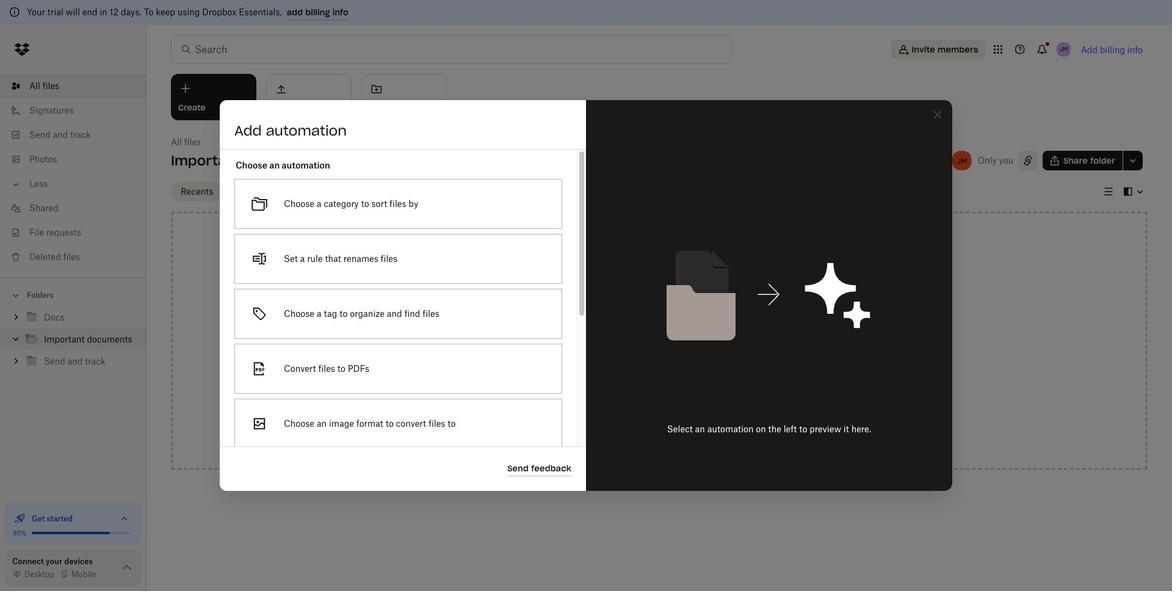 Task type: locate. For each thing, give the bounding box(es) containing it.
list
[[0, 67, 147, 278]]

dialog
[[220, 100, 953, 591]]

less image
[[10, 178, 22, 191]]

list item
[[0, 74, 147, 98]]

group
[[0, 304, 147, 382]]

alert
[[0, 0, 1173, 25]]

dropbox image
[[10, 37, 34, 62]]



Task type: vqa. For each thing, say whether or not it's contained in the screenshot.
alert
yes



